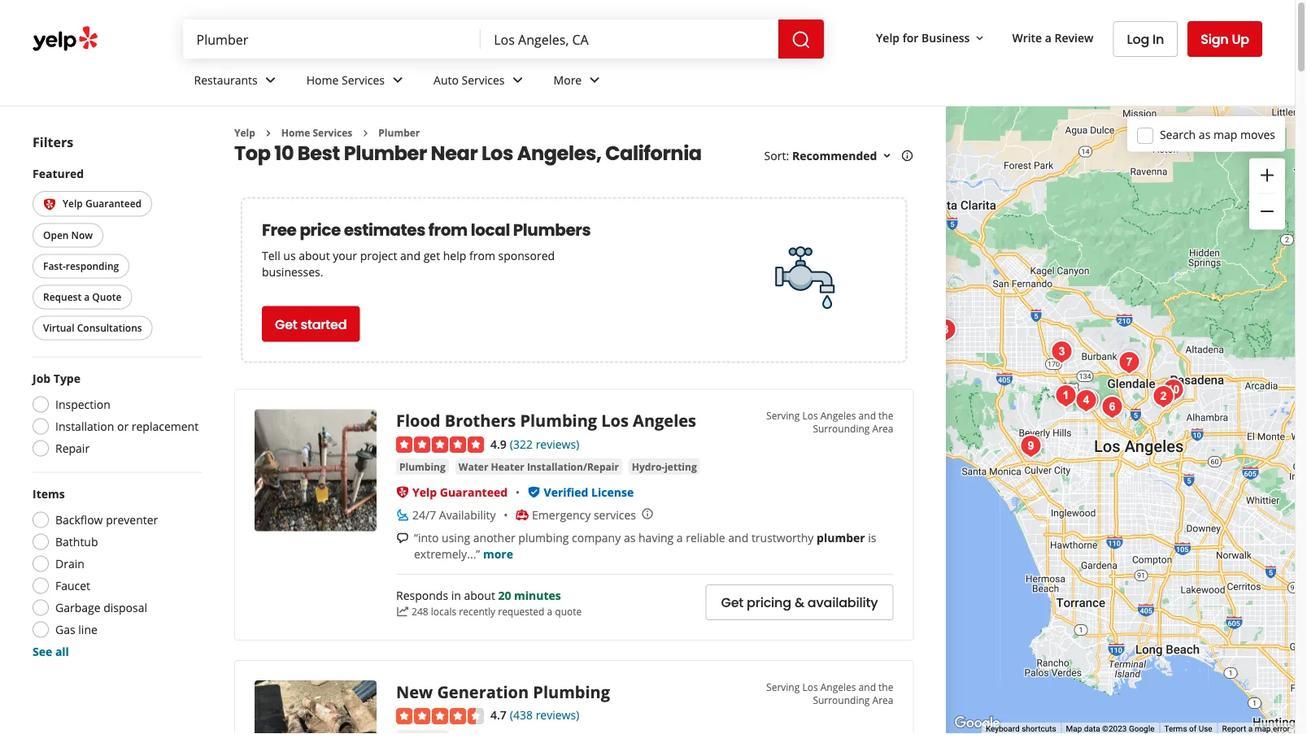 Task type: vqa. For each thing, say whether or not it's contained in the screenshot.
YOU related to Beta
no



Task type: describe. For each thing, give the bounding box(es) containing it.
restaurants
[[194, 72, 258, 88]]

plumbing
[[519, 530, 569, 546]]

open now
[[43, 229, 93, 242]]

16 yelp guaranteed v2 image
[[43, 198, 56, 211]]

keyboard
[[986, 725, 1020, 735]]

water heater installation/repair
[[459, 460, 619, 474]]

24 chevron down v2 image for home services
[[388, 70, 408, 90]]

16 emergency services v2 image
[[516, 509, 529, 522]]

responds in about 20 minutes
[[396, 588, 561, 604]]

plumber
[[817, 530, 866, 546]]

plumbing for brothers
[[520, 410, 597, 432]]

yelp for business
[[877, 30, 970, 45]]

california
[[606, 139, 702, 167]]

availability
[[808, 594, 879, 612]]

reviews) for brothers
[[536, 437, 580, 452]]

pricing
[[747, 594, 792, 612]]

get for get pricing & availability
[[722, 594, 744, 612]]

is extremely..."
[[414, 530, 877, 562]]

generation
[[437, 681, 529, 704]]

featured group
[[29, 165, 202, 344]]

the for flood brothers plumbing los angeles
[[879, 409, 894, 423]]

availability
[[439, 508, 496, 523]]

16 chevron right v2 image
[[359, 127, 372, 140]]

yelp left 16 chevron right v2 icon
[[234, 126, 255, 140]]

1 vertical spatial home services
[[281, 126, 353, 140]]

16 chevron down v2 image for yelp for business
[[974, 32, 987, 45]]

verified license
[[544, 485, 634, 500]]

sign
[[1201, 30, 1229, 48]]

16 info v2 image
[[901, 150, 914, 163]]

verified license button
[[544, 485, 634, 500]]

minutes
[[514, 588, 561, 604]]

recommended button
[[793, 148, 894, 164]]

1 vertical spatial yelp guaranteed
[[413, 485, 508, 500]]

fast-responding
[[43, 260, 119, 273]]

consultations
[[77, 321, 142, 335]]

get started
[[275, 315, 347, 334]]

248
[[412, 605, 429, 619]]

quote
[[92, 290, 122, 304]]

estimates
[[344, 218, 426, 241]]

featured
[[33, 166, 84, 181]]

plumbing inside button
[[400, 460, 446, 474]]

"into
[[414, 530, 439, 546]]

zoom out image
[[1258, 202, 1278, 221]]

the for new generation plumbing
[[879, 681, 894, 694]]

top 10 best plumber near los angeles, california
[[234, 139, 702, 167]]

company
[[572, 530, 621, 546]]

none field near
[[494, 30, 766, 48]]

new
[[396, 681, 433, 704]]

near
[[431, 139, 478, 167]]

plumbers
[[513, 218, 591, 241]]

flood brothers plumbing los angeles
[[396, 410, 697, 432]]

write a review
[[1013, 30, 1094, 45]]

log
[[1128, 30, 1150, 48]]

"into using another plumbing company as having a reliable and trustworthy plumber
[[414, 530, 866, 546]]

items
[[33, 487, 65, 502]]

locals
[[431, 605, 457, 619]]

gas line
[[55, 623, 98, 638]]

serving for new generation plumbing
[[767, 681, 800, 694]]

in
[[451, 588, 461, 604]]

services down find "text box"
[[342, 72, 385, 88]]

non stop plumbing & rooter image
[[1158, 374, 1190, 407]]

none field find
[[197, 30, 468, 48]]

flood
[[396, 410, 441, 432]]

serving los angeles and the surrounding area for new generation plumbing
[[767, 681, 894, 707]]

best
[[298, 139, 340, 167]]

log in link
[[1114, 21, 1179, 57]]

1 vertical spatial home services link
[[281, 126, 353, 140]]

top
[[234, 139, 271, 167]]

us
[[283, 248, 296, 264]]

more
[[554, 72, 582, 88]]

a for report
[[1249, 725, 1253, 735]]

4.9 star rating image
[[396, 437, 484, 453]]

0 horizontal spatial yelp guaranteed button
[[33, 191, 152, 217]]

write
[[1013, 30, 1043, 45]]

water heater installation/repair button
[[456, 459, 622, 475]]

yelp link
[[234, 126, 255, 140]]

more
[[483, 547, 513, 562]]

google image
[[951, 714, 1005, 735]]

having
[[639, 530, 674, 546]]

virtual consultations
[[43, 321, 142, 335]]

installation or replacement
[[55, 419, 199, 435]]

about inside free price estimates from local plumbers tell us about your project and get help from sponsored businesses.
[[299, 248, 330, 264]]

map for error
[[1255, 725, 1272, 735]]

gas
[[55, 623, 75, 638]]

local
[[471, 218, 510, 241]]

error
[[1274, 725, 1291, 735]]

1 vertical spatial yelp guaranteed button
[[413, 485, 508, 500]]

20
[[498, 588, 511, 604]]

z&h plumbing & water heaters image
[[1073, 385, 1106, 418]]

report a map error link
[[1223, 725, 1291, 735]]

home inside business categories element
[[307, 72, 339, 88]]

virtual consultations button
[[33, 316, 153, 341]]

request a quote
[[43, 290, 122, 304]]

24 chevron down v2 image for auto services
[[508, 70, 528, 90]]

services right auto
[[462, 72, 505, 88]]

get for get started
[[275, 315, 298, 334]]

sign up
[[1201, 30, 1250, 48]]

1 vertical spatial home
[[281, 126, 310, 140]]

fix it quick plumbing image
[[930, 314, 963, 347]]

16 chevron right v2 image
[[262, 127, 275, 140]]

reviews) for generation
[[536, 708, 580, 724]]

brothers
[[445, 410, 516, 432]]

restaurants link
[[181, 59, 294, 106]]

heater
[[491, 460, 525, 474]]

free price estimates from local plumbers image
[[767, 237, 848, 319]]

serving los angeles and the surrounding area for flood brothers plumbing los angeles
[[767, 409, 894, 436]]

charlie's sewer & drain rooter company image
[[1046, 336, 1079, 369]]

hydro-jetting
[[632, 460, 697, 474]]

preventer
[[106, 513, 158, 528]]

area for flood brothers plumbing los angeles
[[873, 422, 894, 436]]

search image
[[792, 30, 811, 50]]

shortcuts
[[1022, 725, 1057, 735]]

job type
[[33, 371, 81, 387]]

map for moves
[[1214, 127, 1238, 142]]

requested
[[498, 605, 545, 619]]

another
[[473, 530, 516, 546]]

report
[[1223, 725, 1247, 735]]

rishon plumbing & water heaters image
[[1015, 431, 1048, 463]]



Task type: locate. For each thing, give the bounding box(es) containing it.
2 horizontal spatial 24 chevron down v2 image
[[508, 70, 528, 90]]

0 vertical spatial serving los angeles and the surrounding area
[[767, 409, 894, 436]]

reviews) down flood brothers plumbing los angeles
[[536, 437, 580, 452]]

(322 reviews)
[[510, 437, 580, 452]]

plumbing up (322 reviews) link
[[520, 410, 597, 432]]

map data ©2023 google
[[1067, 725, 1155, 735]]

2 surrounding from the top
[[813, 694, 870, 707]]

zoom in image
[[1258, 166, 1278, 185]]

1 vertical spatial reviews)
[[536, 708, 580, 724]]

auto services
[[434, 72, 505, 88]]

1 vertical spatial surrounding
[[813, 694, 870, 707]]

map region
[[792, 58, 1308, 735]]

map left error
[[1255, 725, 1272, 735]]

reliable
[[686, 530, 726, 546]]

all
[[55, 644, 69, 660]]

guaranteed inside featured group
[[85, 197, 142, 210]]

2 serving los angeles and the surrounding area from the top
[[767, 681, 894, 707]]

0 vertical spatial option group
[[28, 371, 202, 462]]

get left the pricing
[[722, 594, 744, 612]]

1 vertical spatial from
[[470, 248, 496, 264]]

your
[[333, 248, 357, 264]]

free price estimates from local plumbers tell us about your project and get help from sponsored businesses.
[[262, 218, 591, 280]]

0 horizontal spatial flood brothers plumbing los angeles image
[[255, 410, 377, 532]]

plumbing
[[520, 410, 597, 432], [400, 460, 446, 474], [533, 681, 610, 704]]

1 area from the top
[[873, 422, 894, 436]]

is
[[869, 530, 877, 546]]

fast-
[[43, 260, 66, 273]]

0 horizontal spatial map
[[1214, 127, 1238, 142]]

1 horizontal spatial flood brothers plumbing los angeles image
[[1050, 380, 1083, 413]]

more link
[[541, 59, 618, 106]]

0 vertical spatial area
[[873, 422, 894, 436]]

more link
[[483, 547, 513, 562]]

surrounding for new generation plumbing
[[813, 694, 870, 707]]

new generation plumbing image
[[1148, 381, 1181, 413]]

surrounding for flood brothers plumbing los angeles
[[813, 422, 870, 436]]

0 vertical spatial serving
[[767, 409, 800, 423]]

a for write
[[1046, 30, 1052, 45]]

from down local
[[470, 248, 496, 264]]

2 area from the top
[[873, 694, 894, 707]]

0 vertical spatial as
[[1199, 127, 1211, 142]]

report a map error
[[1223, 725, 1291, 735]]

1 option group from the top
[[28, 371, 202, 462]]

yelp left for
[[877, 30, 900, 45]]

©2023
[[1103, 725, 1128, 735]]

24 chevron down v2 image inside auto services link
[[508, 70, 528, 90]]

home services right 16 chevron right v2 icon
[[281, 126, 353, 140]]

request a quote button
[[33, 285, 132, 310]]

keyboard shortcuts button
[[986, 724, 1057, 735]]

home right 16 chevron right v2 icon
[[281, 126, 310, 140]]

home
[[307, 72, 339, 88], [281, 126, 310, 140]]

a
[[1046, 30, 1052, 45], [84, 290, 90, 304], [677, 530, 683, 546], [547, 605, 553, 619], [1249, 725, 1253, 735]]

yelp guaranteed up 24/7 availability
[[413, 485, 508, 500]]

hydro-
[[632, 460, 665, 474]]

reviews) right (438 on the bottom of page
[[536, 708, 580, 724]]

0 horizontal spatial none field
[[197, 30, 468, 48]]

group
[[1250, 158, 1286, 230]]

yelp guaranteed up now
[[63, 197, 142, 210]]

24 chevron down v2 image right restaurants
[[261, 70, 281, 90]]

16 trending v2 image
[[396, 606, 409, 619]]

911 plumbing services image
[[1071, 385, 1103, 418]]

0 vertical spatial reviews)
[[536, 437, 580, 452]]

and inside free price estimates from local plumbers tell us about your project and get help from sponsored businesses.
[[400, 248, 421, 264]]

filters
[[33, 133, 73, 151]]

1 horizontal spatial as
[[1199, 127, 1211, 142]]

about
[[299, 248, 330, 264], [464, 588, 496, 604]]

1 vertical spatial as
[[624, 530, 636, 546]]

0 vertical spatial yelp guaranteed
[[63, 197, 142, 210]]

24 chevron down v2 image
[[261, 70, 281, 90], [388, 70, 408, 90], [508, 70, 528, 90]]

16 chevron down v2 image
[[974, 32, 987, 45], [881, 150, 894, 163]]

yelp right 16 yelp guaranteed v2 image
[[63, 197, 83, 210]]

2 vertical spatial plumbing
[[533, 681, 610, 704]]

from
[[429, 218, 468, 241], [470, 248, 496, 264]]

extremely..."
[[414, 547, 480, 562]]

1 vertical spatial guaranteed
[[440, 485, 508, 500]]

1 vertical spatial serving los angeles and the surrounding area
[[767, 681, 894, 707]]

0 vertical spatial home
[[307, 72, 339, 88]]

emergency
[[532, 508, 591, 523]]

yelp guaranteed inside featured group
[[63, 197, 142, 210]]

24 chevron down v2 image left auto
[[388, 70, 408, 90]]

2 24 chevron down v2 image from the left
[[388, 70, 408, 90]]

google
[[1130, 725, 1155, 735]]

0 vertical spatial home services link
[[294, 59, 421, 106]]

verified
[[544, 485, 589, 500]]

request
[[43, 290, 82, 304]]

terms of use link
[[1165, 725, 1213, 735]]

1 horizontal spatial guaranteed
[[440, 485, 508, 500]]

inspection
[[55, 397, 111, 413]]

1 none field from the left
[[197, 30, 468, 48]]

plumber right 16 chevron right v2 image
[[379, 126, 420, 140]]

installation/repair
[[527, 460, 619, 474]]

plumber right best
[[344, 139, 427, 167]]

option group containing items
[[28, 486, 202, 660]]

disposal
[[104, 601, 147, 616]]

info icon image
[[641, 508, 654, 521], [641, 508, 654, 521]]

2 serving from the top
[[767, 681, 800, 694]]

home services inside business categories element
[[307, 72, 385, 88]]

a for request
[[84, 290, 90, 304]]

0 vertical spatial yelp guaranteed button
[[33, 191, 152, 217]]

business
[[922, 30, 970, 45]]

1 vertical spatial plumbing
[[400, 460, 446, 474]]

1 horizontal spatial about
[[464, 588, 496, 604]]

16 verified v2 image
[[528, 486, 541, 499]]

right price rooter and plumbing image
[[1114, 347, 1146, 379]]

10
[[274, 139, 294, 167]]

(322
[[510, 437, 533, 452]]

1 surrounding from the top
[[813, 422, 870, 436]]

1 vertical spatial area
[[873, 694, 894, 707]]

plumbing for generation
[[533, 681, 610, 704]]

(438 reviews)
[[510, 708, 580, 724]]

home down find "text box"
[[307, 72, 339, 88]]

map
[[1214, 127, 1238, 142], [1255, 725, 1272, 735]]

guaranteed up now
[[85, 197, 142, 210]]

24 chevron down v2 image for restaurants
[[261, 70, 281, 90]]

a inside button
[[84, 290, 90, 304]]

16 twenty four seven availability v2 image
[[396, 509, 409, 522]]

0 vertical spatial home services
[[307, 72, 385, 88]]

1 horizontal spatial 24 chevron down v2 image
[[388, 70, 408, 90]]

area for new generation plumbing
[[873, 694, 894, 707]]

0 horizontal spatial about
[[299, 248, 330, 264]]

(438 reviews) link
[[510, 706, 580, 724]]

backflow preventer
[[55, 513, 158, 528]]

None search field
[[184, 20, 828, 59]]

Find text field
[[197, 30, 468, 48]]

plumbing link
[[396, 459, 449, 475]]

angeles,
[[517, 139, 602, 167]]

24 chevron down v2 image right auto services
[[508, 70, 528, 90]]

angeles for new generation plumbing
[[821, 681, 857, 694]]

1 vertical spatial serving
[[767, 681, 800, 694]]

map left moves
[[1214, 127, 1238, 142]]

1 reviews) from the top
[[536, 437, 580, 452]]

1 horizontal spatial from
[[470, 248, 496, 264]]

as right search
[[1199, 127, 1211, 142]]

business categories element
[[181, 59, 1263, 106]]

guaranteed up availability
[[440, 485, 508, 500]]

24/7 availability
[[413, 508, 496, 523]]

3 24 chevron down v2 image from the left
[[508, 70, 528, 90]]

Near text field
[[494, 30, 766, 48]]

see all button
[[33, 644, 69, 660]]

1 serving los angeles and the surrounding area from the top
[[767, 409, 894, 436]]

get
[[424, 248, 440, 264]]

0 horizontal spatial guaranteed
[[85, 197, 142, 210]]

moves
[[1241, 127, 1276, 142]]

0 vertical spatial plumbing
[[520, 410, 597, 432]]

home services down find "text box"
[[307, 72, 385, 88]]

yelp inside button
[[877, 30, 900, 45]]

about up recently
[[464, 588, 496, 604]]

keyboard shortcuts
[[986, 725, 1057, 735]]

map
[[1067, 725, 1083, 735]]

flood brothers plumbing los angeles link
[[396, 410, 697, 432]]

1 vertical spatial about
[[464, 588, 496, 604]]

as left having
[[624, 530, 636, 546]]

emergency services
[[532, 508, 636, 523]]

1 vertical spatial 16 chevron down v2 image
[[881, 150, 894, 163]]

24 chevron down v2 image
[[585, 70, 605, 90]]

yelp guaranteed button up 24/7 availability
[[413, 485, 508, 500]]

help
[[443, 248, 467, 264]]

0 vertical spatial about
[[299, 248, 330, 264]]

yelp guaranteed button up now
[[33, 191, 152, 217]]

1 vertical spatial the
[[879, 681, 894, 694]]

1 the from the top
[[879, 409, 894, 423]]

1 serving from the top
[[767, 409, 800, 423]]

0 horizontal spatial get
[[275, 315, 298, 334]]

2 the from the top
[[879, 681, 894, 694]]

option group
[[28, 371, 202, 462], [28, 486, 202, 660]]

1 horizontal spatial yelp guaranteed
[[413, 485, 508, 500]]

2 option group from the top
[[28, 486, 202, 660]]

get pricing & availability
[[722, 594, 879, 612]]

0 horizontal spatial from
[[429, 218, 468, 241]]

16 speech v2 image
[[396, 532, 409, 545]]

home services link down find "text box"
[[294, 59, 421, 106]]

get left started
[[275, 315, 298, 334]]

yelp guaranteed
[[63, 197, 142, 210], [413, 485, 508, 500]]

16 chevron down v2 image for recommended
[[881, 150, 894, 163]]

0 vertical spatial from
[[429, 218, 468, 241]]

terms of use
[[1165, 725, 1213, 735]]

0 vertical spatial the
[[879, 409, 894, 423]]

option group containing job type
[[28, 371, 202, 462]]

flood brothers plumbing los angeles image
[[1050, 380, 1083, 413], [255, 410, 377, 532]]

hydro-jetting link
[[629, 459, 700, 475]]

serving for flood brothers plumbing los angeles
[[767, 409, 800, 423]]

new generation plumbing
[[396, 681, 610, 704]]

1 horizontal spatial yelp guaranteed button
[[413, 485, 508, 500]]

see all
[[33, 644, 69, 660]]

plumber
[[379, 126, 420, 140], [344, 139, 427, 167]]

angeles for flood brothers plumbing los angeles
[[821, 409, 857, 423]]

0 vertical spatial get
[[275, 315, 298, 334]]

from up help
[[429, 218, 468, 241]]

1 vertical spatial option group
[[28, 486, 202, 660]]

0 vertical spatial 16 chevron down v2 image
[[974, 32, 987, 45]]

virtual
[[43, 321, 75, 335]]

1 24 chevron down v2 image from the left
[[261, 70, 281, 90]]

responds
[[396, 588, 448, 604]]

home services link
[[294, 59, 421, 106], [281, 126, 353, 140]]

16 chevron down v2 image inside yelp for business button
[[974, 32, 987, 45]]

None field
[[197, 30, 468, 48], [494, 30, 766, 48]]

yelp inside featured group
[[63, 197, 83, 210]]

1 horizontal spatial map
[[1255, 725, 1272, 735]]

(438
[[510, 708, 533, 724]]

plumbing down 4.9 star rating 'image'
[[400, 460, 446, 474]]

16 chevron down v2 image inside recommended popup button
[[881, 150, 894, 163]]

0 horizontal spatial yelp guaranteed
[[63, 197, 142, 210]]

sponsored
[[499, 248, 555, 264]]

1 vertical spatial map
[[1255, 725, 1272, 735]]

data
[[1085, 725, 1101, 735]]

job
[[33, 371, 51, 387]]

0 vertical spatial surrounding
[[813, 422, 870, 436]]

1 horizontal spatial get
[[722, 594, 744, 612]]

plumbing up (438 reviews) link
[[533, 681, 610, 704]]

0 horizontal spatial as
[[624, 530, 636, 546]]

2 reviews) from the top
[[536, 708, 580, 724]]

cali rooter & plumbing image
[[1097, 391, 1129, 424]]

2 none field from the left
[[494, 30, 766, 48]]

started
[[301, 315, 347, 334]]

hydro-jetting button
[[629, 459, 700, 475]]

recently
[[459, 605, 496, 619]]

log in
[[1128, 30, 1165, 48]]

4.9
[[491, 437, 507, 452]]

home services link right 16 chevron right v2 icon
[[281, 126, 353, 140]]

0 horizontal spatial 16 chevron down v2 image
[[881, 150, 894, 163]]

plumber link
[[379, 126, 420, 140]]

24 chevron down v2 image inside restaurants link
[[261, 70, 281, 90]]

the
[[879, 409, 894, 423], [879, 681, 894, 694]]

16 chevron down v2 image left 16 info v2 icon
[[881, 150, 894, 163]]

get
[[275, 315, 298, 334], [722, 594, 744, 612]]

price
[[300, 218, 341, 241]]

4.9 link
[[491, 435, 507, 452]]

16 chevron down v2 image right business
[[974, 32, 987, 45]]

yelp up 24/7
[[413, 485, 437, 500]]

0 vertical spatial guaranteed
[[85, 197, 142, 210]]

services left 16 chevron right v2 image
[[313, 126, 353, 140]]

1 horizontal spatial none field
[[494, 30, 766, 48]]

1 vertical spatial get
[[722, 594, 744, 612]]

iconyelpguaranteedbadgesmall image
[[396, 486, 409, 499], [396, 486, 409, 499]]

new generation plumbing link
[[396, 681, 610, 704]]

0 horizontal spatial 24 chevron down v2 image
[[261, 70, 281, 90]]

1 horizontal spatial 16 chevron down v2 image
[[974, 32, 987, 45]]

0 vertical spatial map
[[1214, 127, 1238, 142]]

drain
[[55, 557, 85, 572]]

about right us
[[299, 248, 330, 264]]

installation
[[55, 419, 114, 435]]

write a review link
[[1006, 23, 1101, 52]]

4.7 star rating image
[[396, 709, 484, 725]]



